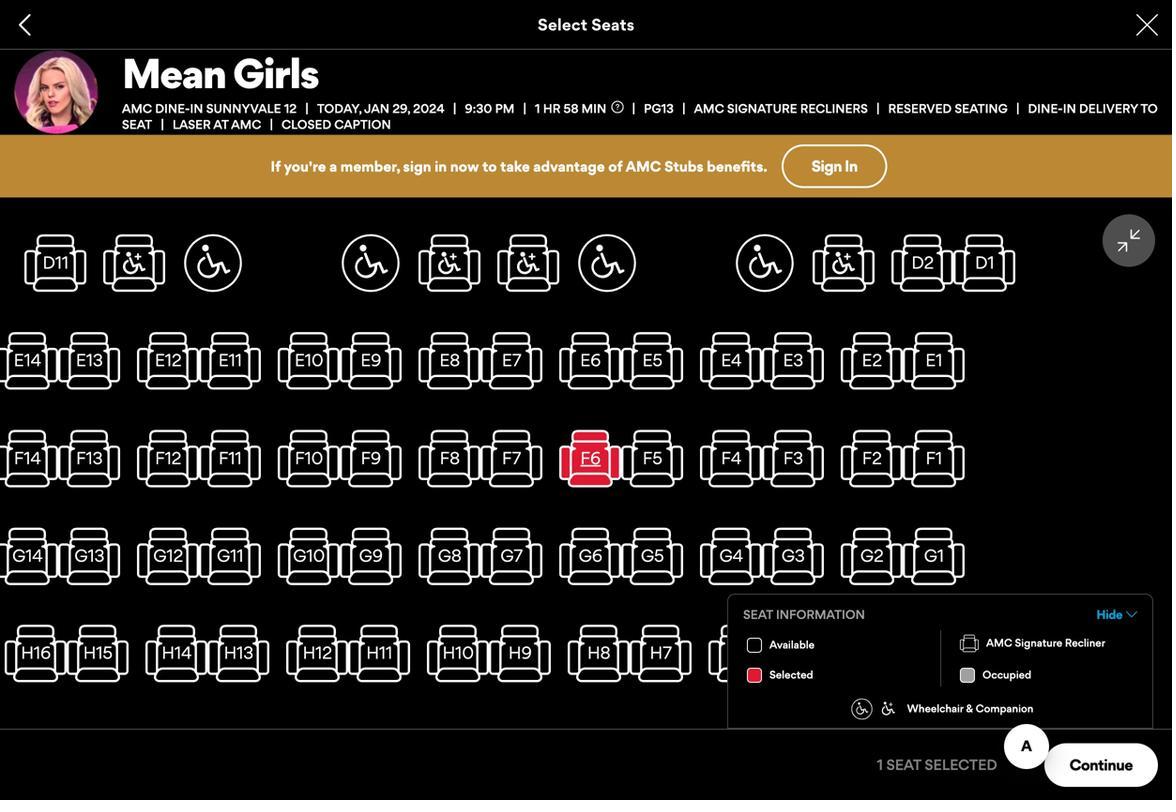 Task type: vqa. For each thing, say whether or not it's contained in the screenshot.
DIALOG
no



Task type: locate. For each thing, give the bounding box(es) containing it.
Row 5, Seat 4 - Wheelchair Accessible checkbox
[[182, 228, 244, 299]]

amc for amc dine-in sunnyvale 12
[[122, 101, 152, 116]]

wheelchair seat icon image
[[882, 702, 903, 723], [882, 702, 896, 716]]

2 horizontal spatial seat
[[887, 757, 922, 774]]

Row 8, Seat 9 - Love seat left, AMC Signature Recliner checkbox
[[560, 521, 622, 592]]

companion
[[976, 703, 1034, 716]]

0 vertical spatial signature
[[728, 101, 798, 116]]

to right delivery
[[1141, 101, 1158, 116]]

1 vertical spatial selected
[[925, 757, 998, 774]]

amc down the "sunnyvale"
[[231, 117, 261, 132]]

1 vertical spatial in
[[845, 157, 858, 176]]

mean girls
[[122, 48, 319, 98]]

Row 6, Seat 4 - Love seat right, AMC Signature Recliner checkbox
[[199, 326, 261, 397]]

selected down &
[[925, 757, 998, 774]]

0 horizontal spatial to
[[483, 158, 497, 175]]

seat information
[[744, 607, 866, 622]]

jan
[[364, 101, 390, 116]]

stubs
[[665, 158, 704, 175]]

row 9, seat 2 - love seat right, amc signature recliner image
[[83, 643, 113, 664]]

wheelchair
[[908, 703, 964, 716]]

1 horizontal spatial in
[[1064, 101, 1077, 116]]

benefits.
[[707, 158, 768, 175]]

Row 6, Seat 12 - Love seat right, AMC Signature Recliner checkbox
[[762, 326, 824, 397]]

1
[[535, 101, 540, 116], [877, 757, 883, 774]]

to inside dine-in delivery to seat
[[1141, 101, 1158, 116]]

row 8, seat 6 - love seat right, amc signature recliner image
[[359, 546, 383, 566]]

to
[[1141, 101, 1158, 116], [483, 158, 497, 175]]

1 horizontal spatial seat
[[744, 607, 773, 622]]

laser
[[173, 117, 211, 132]]

available
[[770, 639, 815, 652]]

Row 6, Seat 8 - Love seat right, AMC Signature Recliner checkbox
[[481, 326, 543, 397]]

in
[[435, 158, 447, 175]]

1 seat selected
[[877, 757, 998, 774]]

1 inside button
[[535, 101, 540, 116]]

row 8, seat 13 - love seat left, amc signature recliner image
[[861, 546, 884, 566]]

selected down the available
[[770, 669, 814, 682]]

Row 7, Seat 7 - Love seat left, AMC Signature Recliner checkbox
[[419, 424, 481, 494]]

row 9, seat 5 - love seat left, amc signature recliner image
[[303, 643, 332, 664]]

Row 9, Seat 3 - Love seat left, AMC Signature Recliner checkbox
[[146, 619, 207, 690]]

row 8, seat 10 - love seat right, amc signature recliner image
[[641, 546, 664, 566]]

Row 7, Seat 8 - Love seat right, AMC Signature Recliner checkbox
[[481, 424, 543, 494]]

Row 6, Seat 2 - Love seat right, AMC Signature Recliner checkbox
[[58, 326, 120, 397]]

Row 9, Seat 2 - Love seat right, AMC Signature Recliner checkbox
[[67, 619, 129, 690]]

at
[[214, 117, 229, 132]]

amc signature recliner
[[987, 637, 1106, 650]]

0 horizontal spatial seat
[[122, 117, 152, 132]]

dine-
[[1029, 101, 1064, 116]]

reserved seating
[[889, 101, 1008, 116]]

9:30 pm
[[465, 101, 515, 116]]

row 6, seat 11 - love seat left, amc signature recliner image
[[721, 350, 742, 371]]

row 8, seat 3 - love seat left, amc signature recliner image
[[153, 546, 183, 566]]

Row 8, Seat 14 - Love seat right, AMC Signature Recliner checkbox
[[903, 521, 965, 592]]

row 8, seat 12 - love seat right, amc signature recliner image
[[782, 546, 805, 566]]

occupied image
[[960, 668, 976, 684]]

row 5, seat 13 - love seat left, amc signature recliner image
[[912, 253, 934, 273]]

1 vertical spatial seat
[[744, 607, 773, 622]]

Row 6, Seat 13 - Love seat left, AMC Signature Recliner checkbox
[[841, 326, 903, 397]]

available image
[[747, 638, 762, 653]]

0 vertical spatial selected
[[770, 669, 814, 682]]

Row 5, Seat 13 - Love seat left, AMC Signature Recliner checkbox
[[892, 228, 954, 299]]

1 horizontal spatial to
[[1141, 101, 1158, 116]]

row 6, seat 4 - love seat right, amc signature recliner image
[[219, 350, 242, 371]]

reserved
[[889, 101, 952, 116]]

Row 9, Seat 10 - Love seat right, AMC Signature Recliner checkbox
[[630, 619, 692, 690]]

continue button
[[1045, 744, 1159, 788]]

Row 5, Seat 7 - Companion Seat, AMC Signature Recliner checkbox
[[419, 228, 481, 299]]

hr
[[543, 101, 561, 116]]

1 horizontal spatial selected
[[925, 757, 998, 774]]

to right now
[[483, 158, 497, 175]]

amc right of
[[626, 158, 661, 175]]

recliners
[[801, 101, 868, 116]]

in left delivery
[[1064, 101, 1077, 116]]

in inside dine-in delivery to seat
[[1064, 101, 1077, 116]]

row 5, seat 14 - love seat right, amc signature recliner image
[[976, 253, 995, 273]]

amc right seat icon
[[987, 637, 1013, 650]]

1 horizontal spatial 1
[[877, 757, 883, 774]]

0 horizontal spatial signature
[[728, 101, 798, 116]]

signature inside icon key element
[[1015, 637, 1063, 650]]

Row 5, Seat 6 - Wheelchair Accessible checkbox
[[340, 228, 402, 299]]

row 9, seat 3 - love seat left, amc signature recliner image
[[162, 643, 192, 664]]

Row 9, Seat 7 - Love seat left, AMC Signature Recliner checkbox
[[427, 619, 489, 690]]

Row 9, Seat 6 - Love seat right, AMC Signature Recliner checkbox
[[348, 619, 410, 690]]

min
[[582, 101, 607, 116]]

Row 5, Seat 3 - Companion Seat, AMC Signature Recliner checkbox
[[103, 228, 165, 299]]

seat down wheelchair
[[887, 757, 922, 774]]

Row 5, Seat 9 - Wheelchair Accessible checkbox
[[576, 228, 638, 299]]

member,
[[341, 158, 400, 175]]

0 vertical spatial in
[[1064, 101, 1077, 116]]

1 horizontal spatial signature
[[1015, 637, 1063, 650]]

0 vertical spatial 1
[[535, 101, 540, 116]]

0 vertical spatial to
[[1141, 101, 1158, 116]]

Row 9, Seat 5 - Love seat left, AMC Signature Recliner checkbox
[[286, 619, 348, 690]]

seat left laser
[[122, 117, 152, 132]]

row 8, seat 7 - love seat left, amc signature recliner image
[[438, 546, 462, 566]]

Row 5, Seat 14 - Love seat right, AMC Signature Recliner checkbox
[[954, 228, 1016, 299]]

Row 9, Seat 9 - Love seat left, AMC Signature Recliner checkbox
[[568, 619, 630, 690]]

row 9, seat 10 - love seat right, amc signature recliner image
[[650, 643, 672, 664]]

in right sign
[[845, 157, 858, 176]]

a
[[330, 158, 337, 175]]

in
[[1064, 101, 1077, 116], [845, 157, 858, 176]]

row 8, seat 1 - love seat left, amc signature recliner image
[[12, 546, 43, 566]]

row 8, seat 9 - love seat left, amc signature recliner image
[[579, 546, 603, 566]]

0 vertical spatial seat
[[122, 117, 152, 132]]

Row 5, Seat 11 - Wheelchair Accessible checkbox
[[734, 228, 796, 299]]

seat up the available image
[[744, 607, 773, 622]]

1 for 1 hr 58 min
[[535, 101, 540, 116]]

select seats
[[538, 15, 635, 35]]

2 vertical spatial seat
[[887, 757, 922, 774]]

selected
[[770, 669, 814, 682], [925, 757, 998, 774]]

1 vertical spatial 1
[[877, 757, 883, 774]]

1 hr 58 min
[[535, 101, 607, 116]]

amc left dine-
[[122, 101, 152, 116]]

0 horizontal spatial in
[[845, 157, 858, 176]]

closed caption
[[282, 117, 391, 132]]

Row 6, Seat 9 - Love seat left, AMC Signature Recliner checkbox
[[560, 326, 622, 397]]

signature for recliners
[[728, 101, 798, 116]]

closed
[[282, 117, 332, 132]]

sign
[[403, 158, 431, 175]]

row 6, seat 1 - love seat left, amc signature recliner image
[[14, 350, 41, 371]]

Row 8, Seat 12 - Love seat right, AMC Signature Recliner checkbox
[[762, 521, 824, 592]]

pg13
[[644, 101, 674, 116]]

29,
[[393, 101, 410, 116]]

signature for recliner
[[1015, 637, 1063, 650]]

amc right pg13
[[694, 101, 725, 116]]

Row 9, Seat 11 - Love seat left, AMC Signature Recliner checkbox
[[709, 619, 771, 690]]

seat image
[[960, 635, 979, 653]]

wheelchair & companion
[[908, 703, 1034, 716]]

today,
[[317, 101, 362, 116]]

in
[[190, 101, 203, 116]]

seat
[[122, 117, 152, 132], [744, 607, 773, 622], [887, 757, 922, 774]]

1 hr 58 min button
[[535, 101, 644, 116]]

in inside button
[[845, 157, 858, 176]]

row 9, seat 1 - love seat left, amc signature recliner image
[[21, 643, 51, 664]]

row 6, seat 10 - love seat right, amc signature recliner image
[[643, 350, 663, 371]]

pm
[[495, 101, 515, 116]]

dine-in delivery to seat
[[122, 101, 1158, 132]]

sign in button
[[782, 145, 888, 188]]

signature up benefits. on the right of page
[[728, 101, 798, 116]]

amc
[[122, 101, 152, 116], [694, 101, 725, 116], [231, 117, 261, 132], [626, 158, 661, 175], [987, 637, 1013, 650]]

now
[[450, 158, 479, 175]]

Row 5, Seat 2 - Can reserve, AMC Signature Recliner checkbox
[[24, 228, 86, 299]]

amc dine-in sunnyvale 12
[[122, 101, 297, 116]]

amc inside icon key element
[[987, 637, 1013, 650]]

hide
[[1097, 607, 1123, 622]]

Row 9, Seat 4 - Love seat right, AMC Signature Recliner checkbox
[[207, 619, 269, 690]]

0 horizontal spatial selected
[[770, 669, 814, 682]]

signature
[[728, 101, 798, 116], [1015, 637, 1063, 650]]

0 horizontal spatial 1
[[535, 101, 540, 116]]

signature up occupied
[[1015, 637, 1063, 650]]

1 vertical spatial signature
[[1015, 637, 1063, 650]]

12
[[284, 101, 297, 116]]



Task type: describe. For each thing, give the bounding box(es) containing it.
row 8, seat 2 - love seat right, amc signature recliner image
[[74, 546, 105, 566]]

Row 8, Seat 4 - Love seat right, AMC Signature Recliner checkbox
[[199, 521, 261, 592]]

Row 7, Seat 11 - Love seat left, AMC Signature Recliner checkbox
[[700, 424, 762, 494]]

dine-
[[155, 101, 190, 116]]

select
[[538, 15, 588, 35]]

Row 8, Seat 7 - Love seat left, AMC Signature Recliner checkbox
[[419, 521, 481, 592]]

Row 7, Seat 1 - Love seat left, AMC Signature Recliner checkbox
[[0, 424, 58, 494]]

Row 8, Seat 5 - Love seat left, AMC Signature Recliner checkbox
[[278, 521, 340, 592]]

Row 6, Seat 5 - Love seat left, AMC Signature Recliner checkbox
[[278, 326, 340, 397]]

Row 9, Seat 1 - Love seat left, AMC Signature Recliner checkbox
[[5, 619, 67, 690]]

Row 6, Seat 6 - Love seat right, AMC Signature Recliner checkbox
[[340, 326, 402, 397]]

row 9, seat 7 - love seat left, amc signature recliner image
[[443, 643, 474, 664]]

continue
[[1070, 756, 1133, 775]]

Row 8, Seat 8 - Love seat right, AMC Signature Recliner checkbox
[[481, 521, 543, 592]]

row 8, seat 8 - love seat right, amc signature recliner image
[[501, 546, 523, 566]]

row 6, seat 2 - love seat right, amc signature recliner image
[[76, 350, 103, 371]]

selected image
[[747, 668, 762, 684]]

Row 7, Seat 9 - Love seat left, AMC Signature Recliner checkbox
[[560, 424, 622, 494]]

Row 7, Seat 13 - Love seat left, AMC Signature Recliner checkbox
[[841, 424, 903, 494]]

Row 6, Seat 3 - Love seat left, AMC Signature Recliner checkbox
[[137, 326, 199, 397]]

delivery
[[1080, 101, 1139, 116]]

row 8, seat 11 - love seat left, amc signature recliner image
[[720, 546, 744, 566]]

selected inside icon key element
[[770, 669, 814, 682]]

Row 8, Seat 10 - Love seat right, AMC Signature Recliner checkbox
[[622, 521, 684, 592]]

row 9, seat 8 - love seat right, amc signature recliner image
[[509, 643, 532, 664]]

58
[[564, 101, 579, 116]]

row 6, seat 6 - love seat right, amc signature recliner image
[[361, 350, 382, 371]]

mean
[[122, 48, 226, 98]]

Row 6, Seat 14 - Love seat right, AMC Signature Recliner checkbox
[[903, 326, 965, 397]]

sign
[[812, 157, 842, 176]]

seating
[[955, 101, 1008, 116]]

seat inside icon key element
[[744, 607, 773, 622]]

row 9, seat 9 - love seat left, amc signature recliner image
[[588, 643, 611, 664]]

if you're a member, sign in now to take advantage of amc stubs benefits.
[[271, 158, 768, 175]]

amc signature recliners
[[694, 101, 868, 116]]

close this dialog image
[[1140, 743, 1159, 762]]

information
[[776, 607, 866, 622]]

row 6, seat 3 - love seat left, amc signature recliner image
[[155, 350, 182, 371]]

Row 8, Seat 3 - Love seat left, AMC Signature Recliner checkbox
[[137, 521, 199, 592]]

amc for amc signature recliners
[[694, 101, 725, 116]]

Row 8, Seat 13 - Love seat left, AMC Signature Recliner checkbox
[[841, 521, 903, 592]]

1 for 1 seat selected
[[877, 757, 883, 774]]

Row 6, Seat 11 - Love seat left, AMC Signature Recliner checkbox
[[700, 326, 762, 397]]

Row 5, Seat 8 - Companion Seat, AMC Signature Recliner checkbox
[[498, 228, 560, 299]]

&
[[967, 703, 974, 716]]

in for dine-
[[1064, 101, 1077, 116]]

row 6, seat 7 - love seat left, amc signature recliner image
[[440, 350, 460, 371]]

Row 8, Seat 11 - Love seat left, AMC Signature Recliner checkbox
[[700, 521, 762, 592]]

row 8, seat 5 - love seat left, amc signature recliner image
[[293, 546, 325, 566]]

row 6, seat 5 - love seat left, amc signature recliner image
[[295, 350, 324, 371]]

2024
[[413, 101, 445, 116]]

Row 6, Seat 10 - Love seat right, AMC Signature Recliner checkbox
[[622, 326, 684, 397]]

row 6, seat 14 - love seat right, amc signature recliner image
[[926, 350, 943, 371]]

occupied
[[983, 669, 1032, 682]]

seat inside dine-in delivery to seat
[[122, 117, 152, 132]]

more information about image
[[611, 101, 624, 113]]

9:30
[[465, 101, 492, 116]]

girls
[[233, 48, 319, 98]]

row 9, seat 6 - love seat right, amc signature recliner image
[[367, 643, 393, 664]]

Row 6, Seat 1 - Love seat left, AMC Signature Recliner checkbox
[[0, 326, 58, 397]]

Row 7, Seat 5 - Love seat left, AMC Signature Recliner checkbox
[[278, 424, 340, 494]]

hide button
[[1097, 607, 1138, 623]]

sunnyvale
[[206, 101, 281, 116]]

Row 8, Seat 1 - Love seat left, AMC Signature Recliner checkbox
[[0, 521, 58, 592]]

you're
[[284, 158, 326, 175]]

Row 7, Seat 3 - Love seat left, AMC Signature Recliner checkbox
[[137, 424, 199, 494]]

Row 9, Seat 8 - Love seat right, AMC Signature Recliner checkbox
[[489, 619, 551, 690]]

of
[[609, 158, 623, 175]]

row 6, seat 13 - love seat left, amc signature recliner image
[[862, 350, 883, 371]]

Row 7, Seat 14 - Love seat right, AMC Signature Recliner checkbox
[[903, 424, 965, 494]]

row 8, seat 4 - love seat right, amc signature recliner image
[[217, 546, 244, 566]]

Row 8, Seat 6 - Love seat right, AMC Signature Recliner checkbox
[[340, 521, 402, 592]]

row 6, seat 12 - love seat right, amc signature recliner image
[[783, 350, 804, 371]]

advantage
[[534, 158, 605, 175]]

recliner
[[1066, 637, 1106, 650]]

if
[[271, 158, 281, 175]]

Row 7, Seat 4 - Love seat right, AMC Signature Recliner checkbox
[[199, 424, 261, 494]]

Row 7, Seat 6 - Love seat right, AMC Signature Recliner checkbox
[[340, 424, 402, 494]]

icon key element
[[728, 594, 1154, 730]]

laser at amc
[[173, 117, 261, 132]]

caption
[[334, 117, 391, 132]]

today, jan 29, 2024
[[317, 101, 445, 116]]

row 8, seat 14 - love seat right, amc signature recliner image
[[925, 546, 944, 566]]

row 9, seat 4 - love seat right, amc signature recliner image
[[224, 643, 254, 664]]

take
[[500, 158, 530, 175]]

in for sign
[[845, 157, 858, 176]]

Row 8, Seat 2 - Love seat right, AMC Signature Recliner checkbox
[[58, 521, 120, 592]]

Row 6, Seat 7 - Love seat left, AMC Signature Recliner checkbox
[[419, 326, 481, 397]]

row 6, seat 8 - love seat right, amc signature recliner image
[[502, 350, 522, 371]]

amc for amc signature recliner
[[987, 637, 1013, 650]]

sign in
[[812, 157, 858, 176]]

Row 7, Seat 10 - Love seat right, AMC Signature Recliner checkbox
[[622, 424, 684, 494]]

Row 5, Seat 12 - Companion Seat, AMC Signature Recliner checkbox
[[813, 228, 875, 299]]

row 5, seat 2 - can reserve, amc signature recliner image
[[43, 253, 69, 273]]

Row 7, Seat 2 - Love seat right, AMC Signature Recliner checkbox
[[58, 424, 120, 494]]

Row 7, Seat 12 - Love seat right, AMC Signature Recliner checkbox
[[762, 424, 824, 494]]

row 6, seat 9 - love seat left, amc signature recliner image
[[581, 350, 601, 371]]

1 vertical spatial to
[[483, 158, 497, 175]]

mean girls link
[[122, 48, 1159, 98]]

seats
[[592, 15, 635, 35]]



